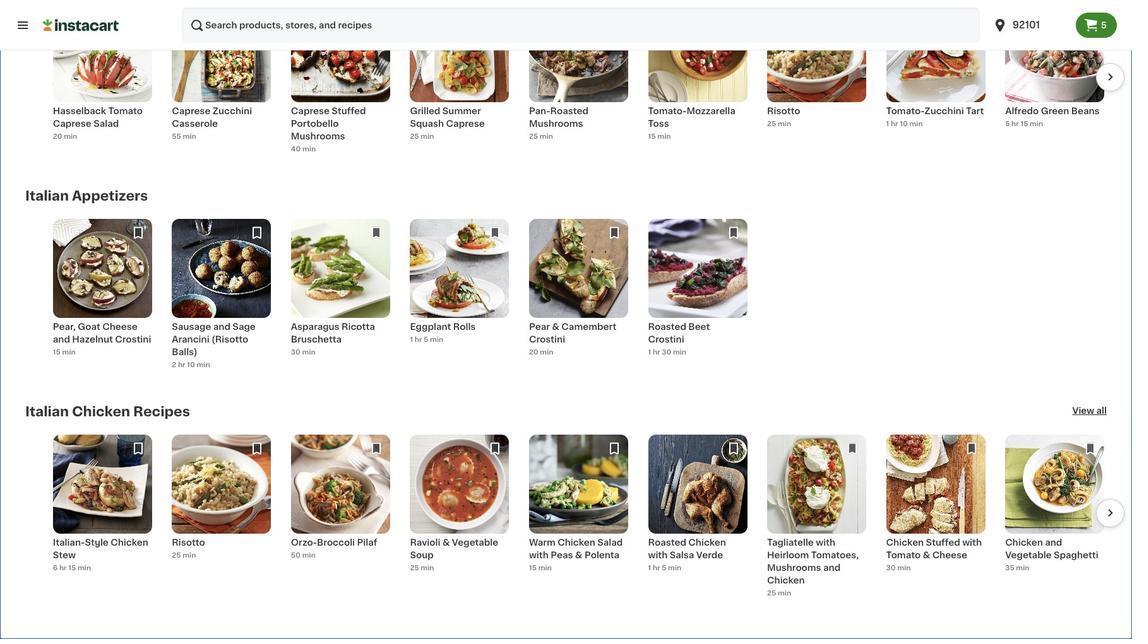 Task type: vqa. For each thing, say whether or not it's contained in the screenshot.
"hr" related to Roasted Beet Crostini
yes



Task type: describe. For each thing, give the bounding box(es) containing it.
spaghetti
[[1054, 552, 1099, 561]]

ravioli
[[410, 539, 440, 548]]

1 for tomato-zucchini tart
[[887, 121, 890, 128]]

asparagus
[[291, 323, 340, 332]]

1 92101 button from the left
[[985, 8, 1076, 43]]

italian for italian appetizers
[[25, 190, 69, 203]]

view
[[1073, 407, 1095, 416]]

sausage and sage arancini (risotto balls)
[[172, 323, 256, 357]]

item carousel region containing italian-style chicken stew
[[8, 435, 1125, 599]]

25 min for heirloom
[[767, 591, 791, 598]]

1 hr 5 min for eggplant rolls
[[410, 337, 443, 344]]

6 hr 15 min
[[53, 565, 91, 572]]

15 min for warm chicken salad with peas & polenta
[[529, 565, 552, 572]]

recipe card group containing roasted beet crostini
[[648, 219, 748, 375]]

orzo-broccoli pilaf
[[291, 539, 377, 548]]

caprese zucchini casserole
[[172, 107, 252, 128]]

polenta
[[585, 552, 620, 561]]

30 for asparagus ricotta bruschetta
[[291, 349, 301, 356]]

cheese inside chicken stuffed with tomato & cheese
[[933, 552, 968, 561]]

2 hr 10 min
[[172, 362, 210, 369]]

hasselback
[[53, 107, 106, 116]]

style
[[85, 539, 109, 548]]

portobello
[[291, 120, 339, 128]]

alfredo
[[1006, 107, 1039, 116]]

25 for heirloom
[[767, 591, 776, 598]]

tagliatelle
[[767, 539, 814, 548]]

15 min for tomato-mozzarella toss
[[648, 133, 671, 140]]

vegetable for and
[[1006, 552, 1052, 561]]

and inside chicken and vegetable spaghetti
[[1045, 539, 1063, 548]]

recipe card group containing eggplant rolls
[[410, 219, 509, 375]]

25 min for squash
[[410, 133, 434, 140]]

italian-
[[53, 539, 85, 548]]

salad inside the hasselback tomato caprese salad
[[94, 120, 119, 128]]

mozzarella
[[687, 107, 736, 116]]

warm
[[529, 539, 556, 548]]

heirloom
[[767, 552, 809, 561]]

5 button
[[1076, 13, 1117, 38]]

1 hr 10 min
[[887, 121, 923, 128]]

balls)
[[172, 348, 197, 357]]

50 min
[[291, 553, 316, 560]]

35 min
[[1006, 565, 1030, 572]]

hazelnut
[[72, 336, 113, 345]]

caprese stuffed portobello mushrooms
[[291, 107, 366, 141]]

recipe card group containing orzo-broccoli pilaf
[[291, 435, 390, 591]]

sausage
[[172, 323, 211, 332]]

all
[[1097, 407, 1107, 416]]

25 min for vegetable
[[410, 565, 434, 572]]

ricotta
[[342, 323, 375, 332]]

20 min for pear & camembert crostini
[[529, 349, 554, 356]]

warm chicken salad with peas & polenta
[[529, 539, 623, 561]]

2
[[172, 362, 176, 369]]

tomato- for mozzarella
[[648, 107, 687, 116]]

recipe card group containing pear, goat cheese and hazelnut crostini
[[53, 219, 152, 375]]

30 min for asparagus ricotta bruschetta
[[291, 349, 316, 356]]

15 min for pear, goat cheese and hazelnut crostini
[[53, 349, 76, 356]]

& inside the pear & camembert crostini
[[552, 323, 560, 332]]

tomato-mozzarella toss
[[648, 107, 736, 128]]

tagliatelle with heirloom tomatoes, mushrooms and chicken
[[767, 539, 859, 586]]

item carousel region containing pear, goat cheese and hazelnut crostini
[[8, 219, 1107, 375]]

crostini inside "roasted beet crostini"
[[648, 336, 684, 345]]

view all
[[1073, 407, 1107, 416]]

chicken inside tagliatelle with heirloom tomatoes, mushrooms and chicken
[[767, 577, 805, 586]]

tomato inside the hasselback tomato caprese salad
[[108, 107, 143, 116]]

rolls
[[453, 323, 476, 332]]

& inside warm chicken salad with peas & polenta
[[575, 552, 583, 561]]

pilaf
[[357, 539, 377, 548]]

eggplant
[[410, 323, 451, 332]]

peas
[[551, 552, 573, 561]]

10 for tomato-zucchini tart
[[900, 121, 908, 128]]

green
[[1041, 107, 1070, 116]]

chicken and vegetable spaghetti
[[1006, 539, 1099, 561]]

with inside chicken stuffed with tomato & cheese
[[963, 539, 982, 548]]

recipe card group containing tomato-zucchini tart
[[887, 3, 986, 159]]

1 hr 5 min for roasted chicken with salsa verde
[[648, 565, 682, 572]]

crostini inside the pear & camembert crostini
[[529, 336, 565, 345]]

broccoli
[[317, 539, 355, 548]]

chicken stuffed with tomato & cheese
[[887, 539, 982, 561]]

15 for warm chicken salad with peas & polenta
[[529, 565, 537, 572]]

chicken inside chicken and vegetable spaghetti
[[1006, 539, 1043, 548]]

salsa
[[670, 552, 694, 561]]

instacart logo image
[[43, 18, 119, 33]]

caprese inside the hasselback tomato caprese salad
[[53, 120, 91, 128]]

roasted inside pan-roasted mushrooms
[[550, 107, 589, 116]]

with inside tagliatelle with heirloom tomatoes, mushrooms and chicken
[[816, 539, 836, 548]]

goat
[[78, 323, 100, 332]]

6
[[53, 565, 58, 572]]

italian appetizers
[[25, 190, 148, 203]]

pear & camembert crostini
[[529, 323, 617, 345]]

55 min
[[172, 133, 196, 140]]

15 down stew
[[68, 565, 76, 572]]

92101
[[1013, 20, 1040, 30]]

eggplant rolls
[[410, 323, 476, 332]]

casserole
[[172, 120, 218, 128]]

recipe card group containing caprese zucchini casserole
[[172, 3, 271, 159]]

Search field
[[182, 8, 980, 43]]

roasted for camembert
[[648, 323, 687, 332]]

italian chicken recipes
[[25, 406, 190, 419]]

orzo-
[[291, 539, 317, 548]]

recipe card group containing chicken stuffed with tomato & cheese
[[887, 435, 986, 591]]

beans
[[1072, 107, 1100, 116]]

recipe card group containing ravioli & vegetable soup
[[410, 435, 509, 591]]

asparagus ricotta bruschetta
[[291, 323, 375, 345]]

tart
[[966, 107, 984, 116]]

mushrooms inside caprese stuffed portobello mushrooms
[[291, 132, 345, 141]]

hr for alfredo green beans
[[1012, 121, 1019, 128]]

pan-
[[529, 107, 550, 116]]

30 for chicken stuffed with tomato & cheese
[[887, 565, 896, 572]]



Task type: locate. For each thing, give the bounding box(es) containing it.
92101 button
[[985, 8, 1076, 43], [993, 8, 1069, 43]]

2 italian from the top
[[25, 406, 69, 419]]

item carousel region
[[8, 3, 1125, 159], [8, 219, 1107, 375], [8, 435, 1125, 599]]

0 vertical spatial 30 min
[[291, 349, 316, 356]]

30 down "roasted beet crostini"
[[662, 349, 672, 356]]

recipe card group containing tagliatelle with heirloom tomatoes, mushrooms and chicken
[[767, 435, 867, 599]]

stuffed inside caprese stuffed portobello mushrooms
[[332, 107, 366, 116]]

risotto
[[767, 107, 801, 116], [172, 539, 205, 548]]

15 down toss
[[648, 133, 656, 140]]

0 horizontal spatial 15 min
[[53, 349, 76, 356]]

1 horizontal spatial 20
[[529, 349, 539, 356]]

crostini down pear
[[529, 336, 565, 345]]

2 crostini from the left
[[529, 336, 565, 345]]

10 down balls)
[[187, 362, 195, 369]]

1 horizontal spatial tomato
[[887, 552, 921, 561]]

zucchini for tart
[[925, 107, 964, 116]]

hr right 2
[[178, 362, 185, 369]]

0 horizontal spatial 20
[[53, 133, 62, 140]]

tomato inside chicken stuffed with tomato & cheese
[[887, 552, 921, 561]]

with
[[816, 539, 836, 548], [963, 539, 982, 548], [529, 552, 549, 561], [648, 552, 668, 561]]

hr down tomato-zucchini tart
[[891, 121, 899, 128]]

0 vertical spatial stuffed
[[332, 107, 366, 116]]

15
[[1021, 121, 1029, 128], [648, 133, 656, 140], [53, 349, 61, 356], [68, 565, 76, 572], [529, 565, 537, 572]]

hr for roasted chicken with salsa verde
[[653, 565, 660, 572]]

1 vertical spatial 30 min
[[887, 565, 911, 572]]

50
[[291, 553, 301, 560]]

tomato- up 1 hr 10 min
[[887, 107, 925, 116]]

15 for tomato-mozzarella toss
[[648, 133, 656, 140]]

& inside chicken stuffed with tomato & cheese
[[923, 552, 931, 561]]

2 vertical spatial mushrooms
[[767, 564, 822, 573]]

1 vertical spatial roasted
[[648, 323, 687, 332]]

40 min
[[291, 146, 316, 153]]

1 hr 5 min down eggplant
[[410, 337, 443, 344]]

roasted for salad
[[648, 539, 687, 548]]

1 vertical spatial 15 min
[[53, 349, 76, 356]]

& inside ravioli & vegetable soup
[[443, 539, 450, 548]]

hr for eggplant rolls
[[415, 337, 422, 344]]

and up (risotto
[[213, 323, 231, 332]]

tomato-zucchini tart
[[887, 107, 984, 116]]

chicken inside chicken stuffed with tomato & cheese
[[887, 539, 924, 548]]

1 hr 5 min down salsa
[[648, 565, 682, 572]]

15 min down toss
[[648, 133, 671, 140]]

20 min down pear
[[529, 349, 554, 356]]

with inside warm chicken salad with peas & polenta
[[529, 552, 549, 561]]

0 horizontal spatial 1 hr 5 min
[[410, 337, 443, 344]]

2 vertical spatial 15 min
[[529, 565, 552, 572]]

1 for roasted beet crostini
[[648, 349, 651, 356]]

vegetable up 35 min in the bottom of the page
[[1006, 552, 1052, 561]]

10
[[900, 121, 908, 128], [187, 362, 195, 369]]

chicken
[[72, 406, 130, 419], [111, 539, 148, 548], [558, 539, 596, 548], [689, 539, 726, 548], [887, 539, 924, 548], [1006, 539, 1043, 548], [767, 577, 805, 586]]

chicken inside the italian-style chicken stew
[[111, 539, 148, 548]]

recipe card group containing sausage and sage arancini (risotto balls)
[[172, 219, 271, 375]]

1 for eggplant rolls
[[410, 337, 413, 344]]

zucchini up casserole
[[213, 107, 252, 116]]

None search field
[[182, 8, 980, 43]]

tomatoes,
[[811, 552, 859, 561]]

0 vertical spatial risotto
[[767, 107, 801, 116]]

1
[[887, 121, 890, 128], [410, 337, 413, 344], [648, 349, 651, 356], [648, 565, 651, 572]]

italian for italian chicken recipes
[[25, 406, 69, 419]]

caprese
[[172, 107, 211, 116], [291, 107, 330, 116], [53, 120, 91, 128], [446, 120, 485, 128]]

crostini up 1 hr 30 min
[[648, 336, 684, 345]]

pan-roasted mushrooms
[[529, 107, 589, 128]]

bruschetta
[[291, 336, 342, 345]]

pear,
[[53, 323, 76, 332]]

30 down bruschetta on the bottom
[[291, 349, 301, 356]]

15 min down pear,
[[53, 349, 76, 356]]

5
[[1101, 21, 1107, 30], [1006, 121, 1010, 128], [424, 337, 428, 344], [662, 565, 667, 572]]

view all link
[[1073, 405, 1107, 420]]

0 horizontal spatial tomato-
[[648, 107, 687, 116]]

0 horizontal spatial 30
[[291, 349, 301, 356]]

2 item carousel region from the top
[[8, 219, 1107, 375]]

0 horizontal spatial tomato
[[108, 107, 143, 116]]

0 horizontal spatial stuffed
[[332, 107, 366, 116]]

1 down "roasted beet crostini"
[[648, 349, 651, 356]]

roasted inside "roasted beet crostini"
[[648, 323, 687, 332]]

10 down tomato-zucchini tart
[[900, 121, 908, 128]]

hr down eggplant
[[415, 337, 422, 344]]

grilled summer squash caprese
[[410, 107, 485, 128]]

1 crostini from the left
[[115, 336, 151, 345]]

italian-style chicken stew
[[53, 539, 148, 561]]

15 down alfredo
[[1021, 121, 1029, 128]]

2 92101 button from the left
[[993, 8, 1069, 43]]

1 vertical spatial stuffed
[[926, 539, 961, 548]]

5 hr 15 min
[[1006, 121, 1044, 128]]

mushrooms down pan-
[[529, 120, 583, 128]]

3 item carousel region from the top
[[8, 435, 1125, 599]]

vegetable for &
[[452, 539, 499, 548]]

recipe card group containing roasted chicken with salsa verde
[[648, 435, 748, 591]]

0 vertical spatial vegetable
[[452, 539, 499, 548]]

stuffed inside chicken stuffed with tomato & cheese
[[926, 539, 961, 548]]

salad inside warm chicken salad with peas & polenta
[[598, 539, 623, 548]]

1 vertical spatial 10
[[187, 362, 195, 369]]

and inside pear, goat cheese and hazelnut crostini
[[53, 336, 70, 345]]

1 horizontal spatial cheese
[[933, 552, 968, 561]]

verde
[[697, 552, 723, 561]]

30 min down chicken stuffed with tomato & cheese at right bottom
[[887, 565, 911, 572]]

crostini
[[115, 336, 151, 345], [529, 336, 565, 345], [648, 336, 684, 345]]

toss
[[648, 120, 669, 128]]

hr down roasted chicken with salsa verde at right bottom
[[653, 565, 660, 572]]

chicken inside roasted chicken with salsa verde
[[689, 539, 726, 548]]

roasted beet crostini
[[648, 323, 710, 345]]

recipe card group containing pear & camembert crostini
[[529, 219, 628, 375]]

mushrooms inside pan-roasted mushrooms
[[529, 120, 583, 128]]

1 zucchini from the left
[[213, 107, 252, 116]]

2 horizontal spatial 15 min
[[648, 133, 671, 140]]

1 hr 30 min
[[648, 349, 687, 356]]

tomato- up toss
[[648, 107, 687, 116]]

zucchini inside caprese zucchini casserole
[[213, 107, 252, 116]]

roasted
[[550, 107, 589, 116], [648, 323, 687, 332], [648, 539, 687, 548]]

2 horizontal spatial mushrooms
[[767, 564, 822, 573]]

1 horizontal spatial tomato-
[[887, 107, 925, 116]]

0 horizontal spatial risotto
[[172, 539, 205, 548]]

1 item carousel region from the top
[[8, 3, 1125, 159]]

tomato
[[108, 107, 143, 116], [887, 552, 921, 561]]

min
[[778, 121, 791, 128], [910, 121, 923, 128], [1030, 121, 1044, 128], [64, 133, 77, 140], [183, 133, 196, 140], [421, 133, 434, 140], [540, 133, 553, 140], [658, 133, 671, 140], [303, 146, 316, 153], [430, 337, 443, 344], [62, 349, 76, 356], [302, 349, 316, 356], [540, 349, 554, 356], [673, 349, 687, 356], [197, 362, 210, 369], [183, 553, 196, 560], [302, 553, 316, 560], [78, 565, 91, 572], [421, 565, 434, 572], [539, 565, 552, 572], [668, 565, 682, 572], [898, 565, 911, 572], [1017, 565, 1030, 572], [778, 591, 791, 598]]

15 down pear,
[[53, 349, 61, 356]]

recipe card group
[[172, 3, 271, 159], [291, 3, 390, 159], [887, 3, 986, 159], [1006, 3, 1105, 159], [53, 219, 152, 375], [172, 219, 271, 375], [291, 219, 390, 375], [410, 219, 509, 375], [529, 219, 628, 375], [648, 219, 748, 375], [53, 435, 152, 591], [172, 435, 271, 591], [291, 435, 390, 591], [410, 435, 509, 591], [529, 435, 628, 591], [648, 435, 748, 591], [767, 435, 867, 599], [887, 435, 986, 591], [1006, 435, 1105, 591]]

20 down hasselback
[[53, 133, 62, 140]]

vegetable inside ravioli & vegetable soup
[[452, 539, 499, 548]]

recipe card group containing risotto
[[172, 435, 271, 591]]

mushrooms inside tagliatelle with heirloom tomatoes, mushrooms and chicken
[[767, 564, 822, 573]]

vegetable right 'ravioli'
[[452, 539, 499, 548]]

0 vertical spatial salad
[[94, 120, 119, 128]]

cheese
[[102, 323, 138, 332], [933, 552, 968, 561]]

20
[[53, 133, 62, 140], [529, 349, 539, 356]]

recipe card group containing alfredo green beans
[[1006, 3, 1105, 159]]

crostini right hazelnut
[[115, 336, 151, 345]]

15 for pear, goat cheese and hazelnut crostini
[[53, 349, 61, 356]]

1 vertical spatial 20 min
[[529, 349, 554, 356]]

stuffed
[[332, 107, 366, 116], [926, 539, 961, 548]]

30
[[291, 349, 301, 356], [662, 349, 672, 356], [887, 565, 896, 572]]

55
[[172, 133, 181, 140]]

1 horizontal spatial 10
[[900, 121, 908, 128]]

0 vertical spatial 20 min
[[53, 133, 77, 140]]

1 tomato- from the left
[[648, 107, 687, 116]]

hasselback tomato caprese salad
[[53, 107, 143, 128]]

zucchini left tart
[[925, 107, 964, 116]]

stew
[[53, 552, 76, 561]]

hr right 6
[[59, 565, 67, 572]]

30 min down bruschetta on the bottom
[[291, 349, 316, 356]]

20 for pear & camembert crostini
[[529, 349, 539, 356]]

0 horizontal spatial 30 min
[[291, 349, 316, 356]]

2 zucchini from the left
[[925, 107, 964, 116]]

hr down alfredo
[[1012, 121, 1019, 128]]

1 horizontal spatial stuffed
[[926, 539, 961, 548]]

0 vertical spatial 10
[[900, 121, 908, 128]]

1 vertical spatial italian
[[25, 406, 69, 419]]

salad down hasselback
[[94, 120, 119, 128]]

0 vertical spatial 1 hr 5 min
[[410, 337, 443, 344]]

grilled
[[410, 107, 440, 116]]

ravioli & vegetable soup
[[410, 539, 499, 561]]

35
[[1006, 565, 1015, 572]]

1 down tomato-zucchini tart
[[887, 121, 890, 128]]

tomato-
[[648, 107, 687, 116], [887, 107, 925, 116]]

1 down eggplant
[[410, 337, 413, 344]]

zucchini
[[213, 107, 252, 116], [925, 107, 964, 116]]

caprese inside caprese stuffed portobello mushrooms
[[291, 107, 330, 116]]

beet
[[689, 323, 710, 332]]

25 for mushrooms
[[529, 133, 538, 140]]

with inside roasted chicken with salsa verde
[[648, 552, 668, 561]]

2 vertical spatial roasted
[[648, 539, 687, 548]]

0 vertical spatial cheese
[[102, 323, 138, 332]]

15 min
[[648, 133, 671, 140], [53, 349, 76, 356], [529, 565, 552, 572]]

0 vertical spatial 15 min
[[648, 133, 671, 140]]

item carousel region containing hasselback tomato caprese salad
[[8, 3, 1125, 159]]

&
[[552, 323, 560, 332], [443, 539, 450, 548], [575, 552, 583, 561], [923, 552, 931, 561]]

hr for sausage and sage arancini (risotto balls)
[[178, 362, 185, 369]]

1 vertical spatial 1 hr 5 min
[[648, 565, 682, 572]]

and inside tagliatelle with heirloom tomatoes, mushrooms and chicken
[[824, 564, 841, 573]]

hr for tomato-zucchini tart
[[891, 121, 899, 128]]

25 min
[[767, 121, 791, 128], [410, 133, 434, 140], [529, 133, 553, 140], [172, 553, 196, 560], [410, 565, 434, 572], [767, 591, 791, 598]]

30 min for chicken stuffed with tomato & cheese
[[887, 565, 911, 572]]

0 horizontal spatial crostini
[[115, 336, 151, 345]]

25 for vegetable
[[410, 565, 419, 572]]

1 horizontal spatial 1 hr 5 min
[[648, 565, 682, 572]]

alfredo green beans
[[1006, 107, 1100, 116]]

1 vertical spatial 20
[[529, 349, 539, 356]]

zucchini for casserole
[[213, 107, 252, 116]]

2 horizontal spatial 30
[[887, 565, 896, 572]]

1 vertical spatial risotto
[[172, 539, 205, 548]]

0 horizontal spatial mushrooms
[[291, 132, 345, 141]]

20 down pear
[[529, 349, 539, 356]]

1 horizontal spatial 30
[[662, 349, 672, 356]]

0 horizontal spatial 10
[[187, 362, 195, 369]]

1 down roasted chicken with salsa verde at right bottom
[[648, 565, 651, 572]]

arancini
[[172, 336, 209, 345]]

40
[[291, 146, 301, 153]]

chicken inside warm chicken salad with peas & polenta
[[558, 539, 596, 548]]

tomato- inside tomato-mozzarella toss
[[648, 107, 687, 116]]

1 hr 5 min
[[410, 337, 443, 344], [648, 565, 682, 572]]

crostini inside pear, goat cheese and hazelnut crostini
[[115, 336, 151, 345]]

stuffed for portobello
[[332, 107, 366, 116]]

hr for roasted beet crostini
[[653, 349, 660, 356]]

summer
[[443, 107, 481, 116]]

mushrooms down portobello
[[291, 132, 345, 141]]

recipe card group containing chicken and vegetable spaghetti
[[1006, 435, 1105, 591]]

vegetable inside chicken and vegetable spaghetti
[[1006, 552, 1052, 561]]

and up spaghetti
[[1045, 539, 1063, 548]]

1 italian from the top
[[25, 190, 69, 203]]

1 for roasted chicken with salsa verde
[[648, 565, 651, 572]]

0 vertical spatial tomato
[[108, 107, 143, 116]]

salad
[[94, 120, 119, 128], [598, 539, 623, 548]]

5 inside 5 button
[[1101, 21, 1107, 30]]

25 for squash
[[410, 133, 419, 140]]

1 horizontal spatial 15 min
[[529, 565, 552, 572]]

caprese inside grilled summer squash caprese
[[446, 120, 485, 128]]

0 horizontal spatial 20 min
[[53, 133, 77, 140]]

caprese down hasselback
[[53, 120, 91, 128]]

and down tomatoes,
[[824, 564, 841, 573]]

2 horizontal spatial crostini
[[648, 336, 684, 345]]

(risotto
[[212, 336, 248, 345]]

2 tomato- from the left
[[887, 107, 925, 116]]

0 vertical spatial italian
[[25, 190, 69, 203]]

20 min down hasselback
[[53, 133, 77, 140]]

0 vertical spatial roasted
[[550, 107, 589, 116]]

tomato- for zucchini
[[887, 107, 925, 116]]

0 vertical spatial mushrooms
[[529, 120, 583, 128]]

squash
[[410, 120, 444, 128]]

3 crostini from the left
[[648, 336, 684, 345]]

1 vertical spatial salad
[[598, 539, 623, 548]]

0 vertical spatial item carousel region
[[8, 3, 1125, 159]]

recipes
[[133, 406, 190, 419]]

1 horizontal spatial 30 min
[[887, 565, 911, 572]]

0 horizontal spatial zucchini
[[213, 107, 252, 116]]

15 down warm
[[529, 565, 537, 572]]

recipe card group containing caprese stuffed portobello mushrooms
[[291, 3, 390, 159]]

hr for italian-style chicken stew
[[59, 565, 67, 572]]

recipe card group containing asparagus ricotta bruschetta
[[291, 219, 390, 375]]

20 min inside recipe card group
[[529, 349, 554, 356]]

hr down "roasted beet crostini"
[[653, 349, 660, 356]]

sage
[[233, 323, 256, 332]]

caprese up casserole
[[172, 107, 211, 116]]

1 horizontal spatial crostini
[[529, 336, 565, 345]]

0 horizontal spatial salad
[[94, 120, 119, 128]]

1 horizontal spatial salad
[[598, 539, 623, 548]]

1 horizontal spatial mushrooms
[[529, 120, 583, 128]]

25 min for mushrooms
[[529, 133, 553, 140]]

pear
[[529, 323, 550, 332]]

1 horizontal spatial zucchini
[[925, 107, 964, 116]]

recipe card group containing italian-style chicken stew
[[53, 435, 152, 591]]

1 vertical spatial tomato
[[887, 552, 921, 561]]

1 horizontal spatial vegetable
[[1006, 552, 1052, 561]]

20 for hasselback tomato caprese salad
[[53, 133, 62, 140]]

roasted chicken with salsa verde
[[648, 539, 726, 561]]

and
[[213, 323, 231, 332], [53, 336, 70, 345], [1045, 539, 1063, 548], [824, 564, 841, 573]]

stuffed for with
[[926, 539, 961, 548]]

hr
[[891, 121, 899, 128], [1012, 121, 1019, 128], [415, 337, 422, 344], [653, 349, 660, 356], [178, 362, 185, 369], [59, 565, 67, 572], [653, 565, 660, 572]]

mushrooms down 'heirloom' at the right of page
[[767, 564, 822, 573]]

and down pear,
[[53, 336, 70, 345]]

10 for sausage and sage arancini (risotto balls)
[[187, 362, 195, 369]]

20 min for hasselback tomato caprese salad
[[53, 133, 77, 140]]

1 vertical spatial item carousel region
[[8, 219, 1107, 375]]

2 vertical spatial item carousel region
[[8, 435, 1125, 599]]

1 vertical spatial vegetable
[[1006, 552, 1052, 561]]

25
[[767, 121, 776, 128], [410, 133, 419, 140], [529, 133, 538, 140], [172, 553, 181, 560], [410, 565, 419, 572], [767, 591, 776, 598]]

caprese up portobello
[[291, 107, 330, 116]]

appetizers
[[72, 190, 148, 203]]

cheese inside pear, goat cheese and hazelnut crostini
[[102, 323, 138, 332]]

1 horizontal spatial risotto
[[767, 107, 801, 116]]

1 vertical spatial cheese
[[933, 552, 968, 561]]

0 vertical spatial 20
[[53, 133, 62, 140]]

salad up polenta
[[598, 539, 623, 548]]

caprese inside caprese zucchini casserole
[[172, 107, 211, 116]]

camembert
[[562, 323, 617, 332]]

caprese down summer
[[446, 120, 485, 128]]

15 min down peas
[[529, 565, 552, 572]]

1 horizontal spatial 20 min
[[529, 349, 554, 356]]

soup
[[410, 552, 434, 561]]

recipe card group containing warm chicken salad with peas & polenta
[[529, 435, 628, 591]]

roasted inside roasted chicken with salsa verde
[[648, 539, 687, 548]]

0 horizontal spatial cheese
[[102, 323, 138, 332]]

30 down chicken stuffed with tomato & cheese at right bottom
[[887, 565, 896, 572]]

0 horizontal spatial vegetable
[[452, 539, 499, 548]]

1 vertical spatial mushrooms
[[291, 132, 345, 141]]

pear, goat cheese and hazelnut crostini
[[53, 323, 151, 345]]

and inside sausage and sage arancini (risotto balls)
[[213, 323, 231, 332]]



